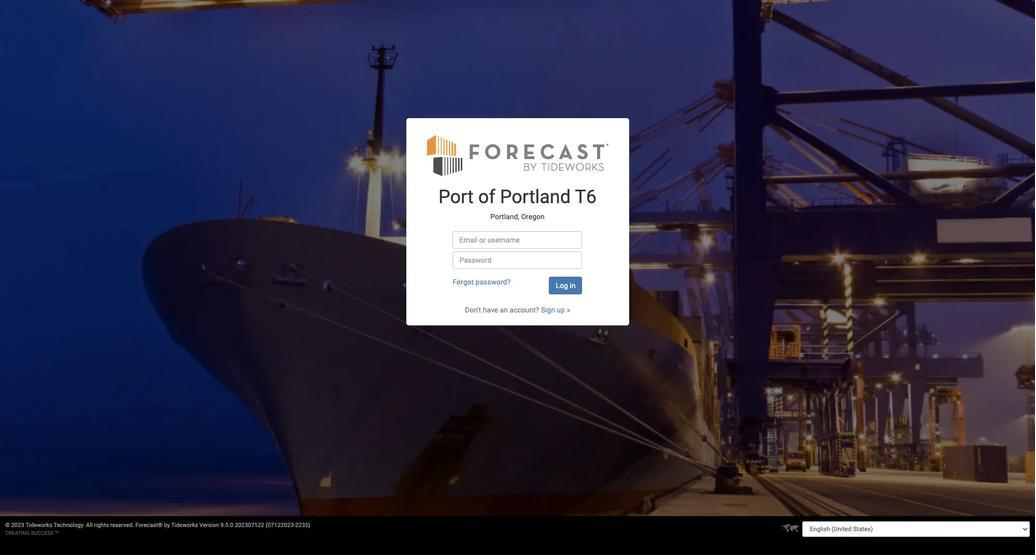 Task type: locate. For each thing, give the bounding box(es) containing it.
forecast®
[[135, 522, 163, 529]]

2235)
[[295, 522, 310, 529]]

oregon
[[521, 212, 545, 221]]

don't have an account? sign up »
[[465, 306, 570, 314]]

forgot password? log in
[[453, 278, 576, 290]]

by
[[164, 522, 170, 529]]

technology.
[[54, 522, 85, 529]]

rights
[[94, 522, 109, 529]]

tideworks right by
[[171, 522, 198, 529]]

tideworks
[[26, 522, 52, 529], [171, 522, 198, 529]]

sign
[[541, 306, 555, 314]]

reserved.
[[110, 522, 134, 529]]

version
[[199, 522, 219, 529]]

t6
[[575, 186, 597, 208]]

up
[[557, 306, 565, 314]]

forgot password? link
[[453, 278, 511, 286]]

forecast® by tideworks image
[[427, 134, 608, 177]]

tideworks up success
[[26, 522, 52, 529]]

(07122023-
[[266, 522, 295, 529]]

creating
[[5, 530, 30, 536]]

1 horizontal spatial tideworks
[[171, 522, 198, 529]]

success
[[31, 530, 53, 536]]

don't
[[465, 306, 481, 314]]

port
[[438, 186, 474, 208]]

0 horizontal spatial tideworks
[[26, 522, 52, 529]]

Email or username text field
[[453, 231, 582, 249]]



Task type: describe. For each thing, give the bounding box(es) containing it.
portland,
[[490, 212, 519, 221]]

©
[[5, 522, 10, 529]]

1 tideworks from the left
[[26, 522, 52, 529]]

Password password field
[[453, 252, 582, 269]]

password?
[[476, 278, 511, 286]]

log in button
[[549, 277, 582, 295]]

all
[[86, 522, 93, 529]]

forgot
[[453, 278, 474, 286]]

9.5.0.202307122
[[220, 522, 264, 529]]

account?
[[510, 306, 539, 314]]

have
[[483, 306, 498, 314]]

2023
[[11, 522, 24, 529]]

of
[[478, 186, 495, 208]]

2 tideworks from the left
[[171, 522, 198, 529]]

© 2023 tideworks technology. all rights reserved. forecast® by tideworks version 9.5.0.202307122 (07122023-2235) creating success ℠
[[5, 522, 310, 536]]

an
[[500, 306, 508, 314]]

℠
[[55, 530, 59, 536]]

portland
[[500, 186, 571, 208]]

port of portland t6 portland, oregon
[[438, 186, 597, 221]]

sign up » link
[[541, 306, 570, 314]]

log
[[556, 282, 568, 290]]

»
[[567, 306, 570, 314]]

in
[[570, 282, 576, 290]]



Task type: vqa. For each thing, say whether or not it's contained in the screenshot.
Import POPUP BUTTON
no



